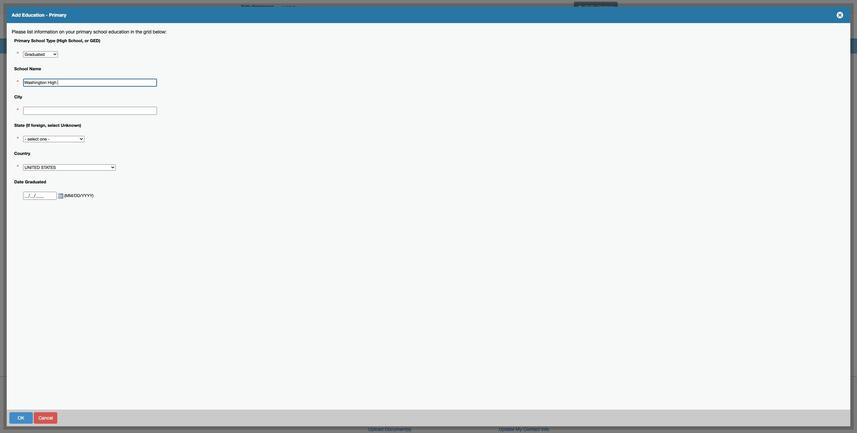 Task type: vqa. For each thing, say whether or not it's contained in the screenshot.
first chevron down ICON from the bottom of the page
no



Task type: locate. For each thing, give the bounding box(es) containing it.
None text field
[[23, 79, 157, 87], [23, 107, 157, 115], [23, 192, 56, 200], [23, 79, 157, 87], [23, 107, 157, 115], [23, 192, 56, 200]]

shopping cart image
[[578, 5, 582, 9]]

None button
[[9, 413, 33, 424], [34, 413, 57, 424], [141, 413, 168, 424], [169, 413, 187, 424], [802, 413, 843, 424], [9, 413, 33, 424], [34, 413, 57, 424], [141, 413, 168, 424], [169, 413, 187, 424], [802, 413, 843, 424]]

None image field
[[56, 193, 63, 199]]

close window image
[[835, 10, 846, 20], [835, 10, 846, 20]]



Task type: describe. For each thing, give the bounding box(es) containing it.
illinois department of financial and professional regulation image
[[238, 15, 391, 37]]



